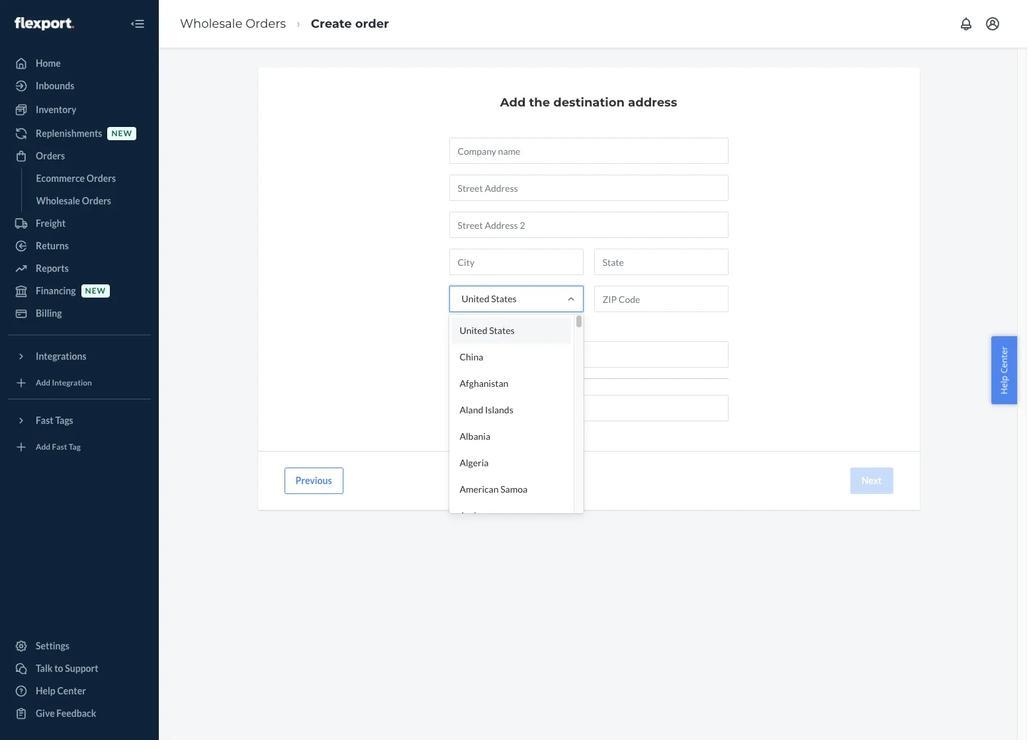 Task type: vqa. For each thing, say whether or not it's contained in the screenshot.
SellerCloud
no



Task type: locate. For each thing, give the bounding box(es) containing it.
center inside "help center" 'link'
[[57, 686, 86, 697]]

united down city text field
[[462, 293, 490, 305]]

integration
[[52, 378, 92, 388]]

0 vertical spatial wholesale orders link
[[180, 16, 286, 31]]

2 vertical spatial add
[[36, 442, 50, 452]]

0 vertical spatial add
[[500, 95, 526, 110]]

wholesale inside breadcrumbs navigation
[[180, 16, 242, 31]]

help center link
[[8, 681, 151, 702]]

islands
[[485, 404, 514, 416]]

returns
[[36, 240, 69, 252]]

inventory link
[[8, 99, 151, 120]]

inventory
[[36, 104, 76, 115]]

previous button
[[284, 468, 343, 495]]

0 horizontal spatial wholesale orders
[[36, 195, 111, 207]]

orders
[[246, 16, 286, 31], [36, 150, 65, 162], [87, 173, 116, 184], [82, 195, 111, 207]]

1 horizontal spatial wholesale orders
[[180, 16, 286, 31]]

PO # (Optional) text field
[[449, 395, 729, 422]]

united states
[[462, 293, 517, 305], [460, 325, 515, 336]]

address
[[628, 95, 677, 110]]

returns link
[[8, 236, 151, 257]]

financing
[[36, 285, 76, 297]]

order
[[355, 16, 389, 31]]

states down city text field
[[491, 293, 517, 305]]

united states down city text field
[[462, 293, 517, 305]]

add left integration
[[36, 378, 50, 388]]

add fast tag link
[[8, 437, 151, 458]]

help inside button
[[999, 376, 1011, 394]]

wholesale orders
[[180, 16, 286, 31], [36, 195, 111, 207]]

0 vertical spatial help center
[[999, 346, 1011, 394]]

add left fast
[[36, 442, 50, 452]]

1 horizontal spatial center
[[999, 346, 1011, 373]]

1 vertical spatial help center
[[36, 686, 86, 697]]

0 horizontal spatial wholesale orders link
[[29, 191, 151, 212]]

ZIP Code text field
[[594, 286, 729, 312]]

0 vertical spatial wholesale orders
[[180, 16, 286, 31]]

add integration
[[36, 378, 92, 388]]

add left the
[[500, 95, 526, 110]]

support
[[65, 663, 98, 675]]

to
[[54, 663, 63, 675]]

andorra
[[460, 510, 494, 522]]

inbounds
[[36, 80, 74, 91]]

wholesale
[[180, 16, 242, 31], [36, 195, 80, 207]]

0 horizontal spatial new
[[85, 286, 106, 296]]

orders up ecommerce
[[36, 150, 65, 162]]

0 vertical spatial help
[[999, 376, 1011, 394]]

1 horizontal spatial help center
[[999, 346, 1011, 394]]

0 vertical spatial united
[[462, 293, 490, 305]]

1 vertical spatial wholesale orders
[[36, 195, 111, 207]]

destination
[[554, 95, 625, 110]]

orders down ecommerce orders link at the top left of page
[[82, 195, 111, 207]]

0 vertical spatial wholesale
[[180, 16, 242, 31]]

0 vertical spatial center
[[999, 346, 1011, 373]]

help center
[[999, 346, 1011, 394], [36, 686, 86, 697]]

fast
[[52, 442, 67, 452]]

new down reports link at the left top of page
[[85, 286, 106, 296]]

1 horizontal spatial wholesale
[[180, 16, 242, 31]]

albania
[[460, 431, 491, 442]]

states up afghanistan on the bottom
[[489, 325, 515, 336]]

0 horizontal spatial help
[[36, 686, 55, 697]]

open notifications image
[[959, 16, 974, 32]]

new
[[112, 129, 132, 139], [85, 286, 106, 296]]

0 horizontal spatial help center
[[36, 686, 86, 697]]

wholesale orders link
[[180, 16, 286, 31], [29, 191, 151, 212]]

1 vertical spatial add
[[36, 378, 50, 388]]

aland islands
[[460, 404, 514, 416]]

Street Address text field
[[449, 175, 729, 201]]

1 horizontal spatial wholesale orders link
[[180, 16, 286, 31]]

united
[[462, 293, 490, 305], [460, 325, 488, 336]]

united states: + 1 image
[[478, 354, 482, 356]]

talk
[[36, 663, 53, 675]]

new up the orders link
[[112, 129, 132, 139]]

center
[[999, 346, 1011, 373], [57, 686, 86, 697]]

1 horizontal spatial help
[[999, 376, 1011, 394]]

states
[[491, 293, 517, 305], [489, 325, 515, 336]]

settings
[[36, 641, 69, 652]]

0 horizontal spatial center
[[57, 686, 86, 697]]

freight
[[36, 218, 66, 229]]

replenishments
[[36, 128, 102, 139]]

create order
[[311, 16, 389, 31]]

united states up "united states: + 1" image
[[460, 325, 515, 336]]

add for add fast tag
[[36, 442, 50, 452]]

add the destination address
[[500, 95, 677, 110]]

close navigation image
[[130, 16, 146, 32]]

previous
[[296, 475, 332, 487]]

american
[[460, 484, 499, 495]]

orders left create
[[246, 16, 286, 31]]

1 vertical spatial new
[[85, 286, 106, 296]]

give feedback
[[36, 708, 96, 720]]

orders link
[[8, 146, 151, 167]]

freight link
[[8, 213, 151, 234]]

united up "united states: + 1" image
[[460, 325, 488, 336]]

china
[[460, 352, 483, 363]]

0 vertical spatial new
[[112, 129, 132, 139]]

help
[[999, 376, 1011, 394], [36, 686, 55, 697]]

1 vertical spatial wholesale
[[36, 195, 80, 207]]

settings link
[[8, 636, 151, 657]]

afghanistan
[[460, 378, 509, 389]]

new for replenishments
[[112, 129, 132, 139]]

samoa
[[501, 484, 528, 495]]

City text field
[[449, 249, 584, 275]]

add
[[500, 95, 526, 110], [36, 378, 50, 388], [36, 442, 50, 452]]

add fast tag
[[36, 442, 81, 452]]

1 (702) 123-4567 telephone field
[[449, 342, 729, 368]]

1 vertical spatial wholesale orders link
[[29, 191, 151, 212]]

1 horizontal spatial new
[[112, 129, 132, 139]]

1 vertical spatial help
[[36, 686, 55, 697]]

1 vertical spatial center
[[57, 686, 86, 697]]

1 vertical spatial states
[[489, 325, 515, 336]]

open account menu image
[[985, 16, 1001, 32]]



Task type: describe. For each thing, give the bounding box(es) containing it.
help center inside help center button
[[999, 346, 1011, 394]]

tag
[[69, 442, 81, 452]]

orders inside breadcrumbs navigation
[[246, 16, 286, 31]]

talk to support
[[36, 663, 98, 675]]

algeria
[[460, 457, 489, 469]]

0 vertical spatial united states
[[462, 293, 517, 305]]

Company name text field
[[449, 138, 729, 164]]

create
[[311, 16, 352, 31]]

help inside 'link'
[[36, 686, 55, 697]]

breadcrumbs navigation
[[169, 4, 400, 43]]

billing
[[36, 308, 62, 319]]

feedback
[[56, 708, 96, 720]]

center inside help center button
[[999, 346, 1011, 373]]

reports link
[[8, 258, 151, 279]]

wholesale orders link inside breadcrumbs navigation
[[180, 16, 286, 31]]

ecommerce
[[36, 173, 85, 184]]

flexport logo image
[[15, 17, 74, 30]]

the
[[529, 95, 550, 110]]

help center button
[[992, 336, 1018, 404]]

home
[[36, 58, 61, 69]]

ecommerce orders link
[[29, 168, 151, 189]]

1 vertical spatial united states
[[460, 325, 515, 336]]

add integration link
[[8, 373, 151, 394]]

next
[[862, 475, 882, 487]]

home link
[[8, 53, 151, 74]]

add for add integration
[[36, 378, 50, 388]]

american samoa
[[460, 484, 528, 495]]

0 vertical spatial states
[[491, 293, 517, 305]]

inbounds link
[[8, 75, 151, 97]]

ecommerce orders
[[36, 173, 116, 184]]

aland
[[460, 404, 483, 416]]

wholesale orders inside breadcrumbs navigation
[[180, 16, 286, 31]]

help center inside 'link'
[[36, 686, 86, 697]]

give feedback button
[[8, 704, 151, 725]]

reports
[[36, 263, 69, 274]]

add for add the destination address
[[500, 95, 526, 110]]

talk to support button
[[8, 659, 151, 680]]

next button
[[851, 468, 893, 495]]

new for financing
[[85, 286, 106, 296]]

billing link
[[8, 303, 151, 324]]

1 vertical spatial united
[[460, 325, 488, 336]]

0 horizontal spatial wholesale
[[36, 195, 80, 207]]

Street Address 2 text field
[[449, 212, 729, 238]]

create order link
[[311, 16, 389, 31]]

orders down the orders link
[[87, 173, 116, 184]]

give
[[36, 708, 55, 720]]

State text field
[[594, 249, 729, 275]]



